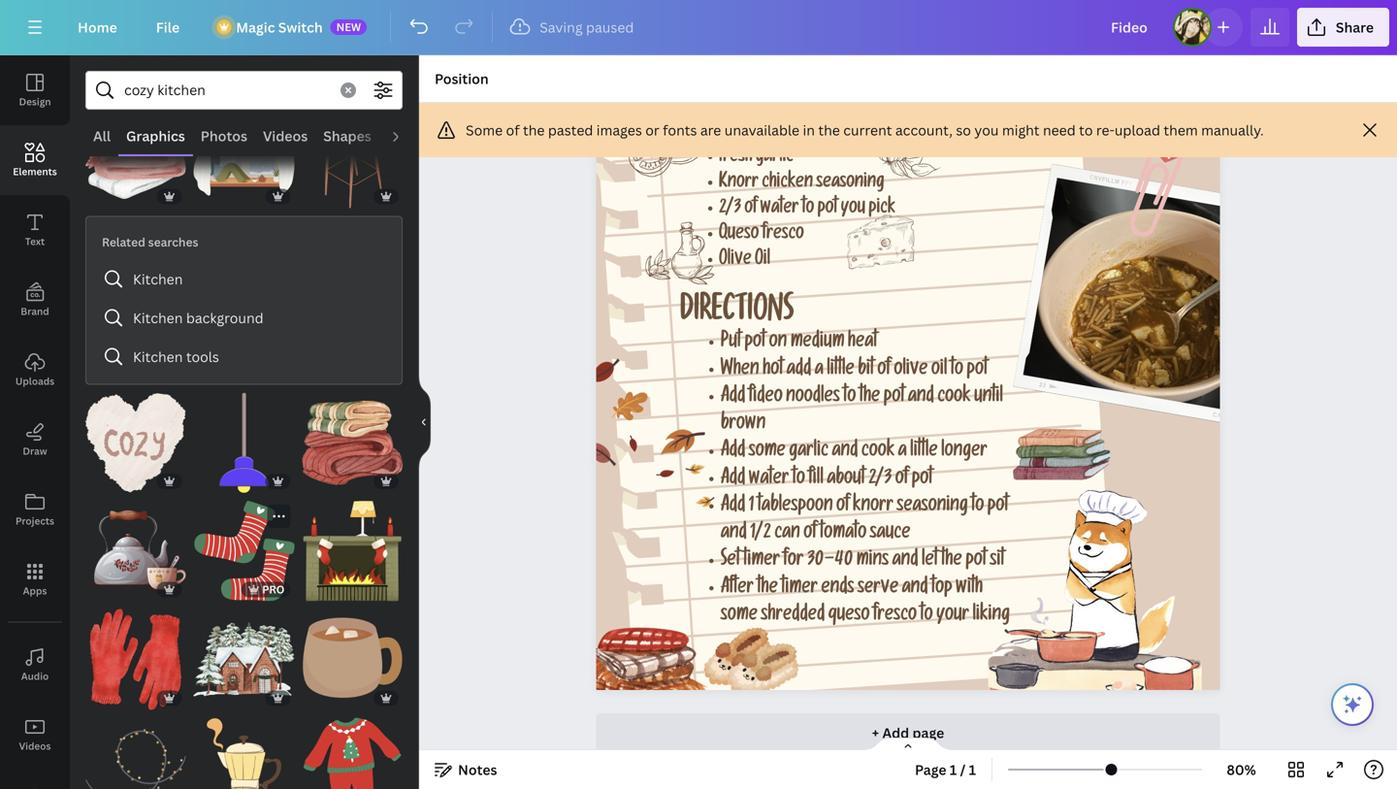 Task type: describe. For each thing, give the bounding box(es) containing it.
Design title text field
[[1096, 8, 1165, 47]]

Search elements search field
[[124, 72, 329, 109]]

mins
[[857, 552, 889, 572]]

current
[[844, 121, 892, 139]]

olive
[[719, 252, 752, 271]]

hide image
[[418, 376, 431, 469]]

queso
[[719, 226, 759, 245]]

kitchen for kitchen
[[133, 270, 183, 288]]

1 horizontal spatial audio button
[[379, 117, 434, 154]]

new
[[336, 19, 361, 34]]

brand button
[[0, 265, 70, 335]]

and left 1/2
[[721, 524, 747, 545]]

set
[[721, 552, 740, 572]]

the down bit
[[860, 388, 881, 408]]

projects button
[[0, 475, 70, 544]]

them
[[1164, 121, 1198, 139]]

background
[[186, 308, 264, 327]]

watercolor winter gloves image
[[85, 609, 186, 710]]

fresco inside "knorr chicken seasoning 2/3 of water to pot you pick queso fresco olive oil"
[[762, 226, 804, 245]]

0 vertical spatial little
[[827, 361, 855, 381]]

photos button
[[193, 117, 255, 154]]

and left let
[[892, 552, 919, 572]]

to left re-
[[1079, 121, 1093, 139]]

need
[[1043, 121, 1076, 139]]

pro group
[[194, 501, 294, 601]]

0 vertical spatial you
[[975, 121, 999, 139]]

kitchen stool isometric composition image
[[302, 107, 403, 208]]

christmas cozy socks handdrawn illustration image
[[194, 501, 294, 601]]

1/2
[[750, 524, 771, 545]]

pot up sit
[[988, 497, 1009, 517]]

olive oil hand drawn image
[[646, 222, 715, 284]]

bit
[[858, 361, 874, 381]]

sauce
[[870, 524, 911, 545]]

tools
[[186, 347, 219, 366]]

share
[[1336, 18, 1374, 36]]

noodles
[[786, 388, 840, 408]]

of right about
[[896, 470, 909, 490]]

heat
[[848, 333, 878, 354]]

kitchen tools
[[133, 347, 219, 366]]

apps button
[[0, 544, 70, 614]]

with
[[956, 579, 983, 599]]

heart shaped cozy lettering image
[[85, 392, 186, 493]]

kitchen tools button
[[94, 337, 394, 376]]

medium
[[791, 333, 845, 354]]

oil
[[755, 252, 771, 271]]

kitchen lamp image
[[194, 392, 294, 493]]

kitchen background button
[[94, 298, 394, 337]]

queso
[[828, 606, 870, 627]]

so
[[956, 121, 971, 139]]

graphics button
[[118, 117, 193, 154]]

pro
[[262, 582, 285, 597]]

1 vertical spatial some
[[721, 606, 758, 627]]

home link
[[62, 8, 133, 47]]

pot up until
[[967, 361, 988, 381]]

until
[[975, 388, 1003, 408]]

of right 'can'
[[804, 524, 817, 545]]

to down the longer
[[972, 497, 984, 517]]

fideo
[[749, 388, 783, 408]]

longer
[[941, 443, 988, 463]]

design button
[[0, 55, 70, 125]]

cozy winter with woman reading in windowsill image
[[194, 107, 294, 208]]

draw button
[[0, 405, 70, 475]]

manually.
[[1202, 121, 1264, 139]]

are
[[701, 121, 721, 139]]

kitchen for kitchen tools
[[133, 347, 183, 366]]

30-
[[807, 552, 835, 572]]

and down olive
[[908, 388, 934, 408]]

to right noodles
[[844, 388, 856, 408]]

top
[[932, 579, 953, 599]]

tablespoon
[[758, 497, 833, 517]]

related
[[102, 234, 145, 250]]

images
[[597, 121, 642, 139]]

photos
[[201, 127, 247, 145]]

you inside "knorr chicken seasoning 2/3 of water to pot you pick queso fresco olive oil"
[[841, 200, 866, 220]]

share button
[[1297, 8, 1390, 47]]

to left your
[[921, 606, 933, 627]]

paused
[[586, 18, 634, 36]]

cozy autumn blanket image
[[302, 392, 403, 493]]

knorr
[[719, 174, 759, 194]]

your
[[937, 606, 970, 627]]

searches
[[148, 234, 198, 250]]

+
[[872, 724, 879, 742]]

can
[[775, 524, 800, 545]]

pot inside "knorr chicken seasoning 2/3 of water to pot you pick queso fresco olive oil"
[[818, 200, 838, 220]]

and left top
[[902, 579, 928, 599]]

main menu bar
[[0, 0, 1398, 55]]

might
[[1002, 121, 1040, 139]]

/
[[960, 760, 966, 779]]

or
[[646, 121, 660, 139]]

uploads button
[[0, 335, 70, 405]]

cozy decoration cute lights with stars image
[[85, 718, 186, 789]]

saving
[[540, 18, 583, 36]]

of right bit
[[878, 361, 891, 381]]

0 horizontal spatial videos button
[[0, 700, 70, 770]]

text
[[25, 235, 45, 248]]

+ add page button
[[596, 713, 1220, 752]]

1 horizontal spatial timer
[[782, 579, 818, 599]]

saving paused
[[540, 18, 634, 36]]

seasoning inside put pot on medium heat when hot add a little bit of olive oil to pot add fideo noodles to the pot and cook until brown add some garlic and cook a little longer add water to fill about 2/3 of pot add 1 tablespoon of knorr seasoning to pot and 1/2 can of tomato sauce set timer for 30-40 mins and let the pot sit after the timer ends serve and top with some shredded queso fresco to your liking
[[897, 497, 968, 517]]

water inside put pot on medium heat when hot add a little bit of olive oil to pot add fideo noodles to the pot and cook until brown add some garlic and cook a little longer add water to fill about 2/3 of pot add 1 tablespoon of knorr seasoning to pot and 1/2 can of tomato sauce set timer for 30-40 mins and let the pot sit after the timer ends serve and top with some shredded queso fresco to your liking
[[749, 470, 789, 490]]

page
[[913, 724, 945, 742]]

pasted
[[548, 121, 593, 139]]

+ add page
[[872, 724, 945, 742]]

to inside "knorr chicken seasoning 2/3 of water to pot you pick queso fresco olive oil"
[[802, 200, 814, 220]]

80%
[[1227, 760, 1257, 779]]

elements
[[13, 165, 57, 178]]

for
[[784, 552, 804, 572]]

0 horizontal spatial timer
[[744, 552, 780, 572]]

graphics
[[126, 127, 185, 145]]

put
[[721, 333, 741, 354]]

some of the pasted images or fonts are unavailable in the current account, so you might need to re-upload them manually.
[[466, 121, 1264, 139]]

pick
[[869, 200, 896, 220]]

the right after
[[757, 579, 778, 599]]

page
[[915, 760, 947, 779]]

projects
[[16, 514, 54, 527]]



Task type: vqa. For each thing, say whether or not it's contained in the screenshot.
kitchen lamp image
yes



Task type: locate. For each thing, give the bounding box(es) containing it.
2 kitchen from the top
[[133, 308, 183, 327]]

switch
[[278, 18, 323, 36]]

and up about
[[832, 443, 858, 463]]

home
[[78, 18, 117, 36]]

timer down 1/2
[[744, 552, 780, 572]]

a
[[815, 361, 824, 381], [898, 443, 907, 463]]

a right "add" at right top
[[815, 361, 824, 381]]

text button
[[0, 195, 70, 265]]

cook
[[938, 388, 971, 408], [862, 443, 895, 463]]

0 horizontal spatial you
[[841, 200, 866, 220]]

1 inside put pot on medium heat when hot add a little bit of olive oil to pot add fideo noodles to the pot and cook until brown add some garlic and cook a little longer add water to fill about 2/3 of pot add 1 tablespoon of knorr seasoning to pot and 1/2 can of tomato sauce set timer for 30-40 mins and let the pot sit after the timer ends serve and top with some shredded queso fresco to your liking
[[749, 497, 754, 517]]

1 horizontal spatial audio
[[387, 127, 426, 145]]

add
[[787, 361, 812, 381]]

seasoning up sauce
[[897, 497, 968, 517]]

1 horizontal spatial videos
[[263, 127, 308, 145]]

fill
[[809, 470, 824, 490]]

0 horizontal spatial cook
[[862, 443, 895, 463]]

0 vertical spatial audio
[[387, 127, 426, 145]]

2 vertical spatial kitchen
[[133, 347, 183, 366]]

1 vertical spatial timer
[[782, 579, 818, 599]]

illustration of kettle with teacup image
[[85, 501, 186, 601]]

hot
[[763, 361, 783, 381]]

1 vertical spatial water
[[749, 470, 789, 490]]

0 vertical spatial garlic
[[756, 149, 794, 168]]

pot left sit
[[966, 552, 987, 572]]

oil
[[932, 361, 948, 381]]

canva assistant image
[[1341, 693, 1365, 716]]

uploads
[[15, 375, 54, 388]]

on
[[769, 333, 787, 354]]

audio button down apps
[[0, 630, 70, 700]]

show pages image
[[862, 737, 955, 752]]

of inside "knorr chicken seasoning 2/3 of water to pot you pick queso fresco olive oil"
[[745, 200, 757, 220]]

kitchen down related searches
[[133, 270, 183, 288]]

pot right about
[[912, 470, 933, 490]]

80% button
[[1210, 754, 1273, 785]]

2/3 down the knorr
[[719, 200, 742, 220]]

hot coffeepot icon. cute cozy kitchen kettle image
[[194, 718, 294, 789]]

of right some
[[506, 121, 520, 139]]

0 vertical spatial some
[[749, 443, 786, 463]]

2/3 inside "knorr chicken seasoning 2/3 of water to pot you pick queso fresco olive oil"
[[719, 200, 742, 220]]

40
[[835, 552, 853, 572]]

1 horizontal spatial cook
[[938, 388, 971, 408]]

account,
[[896, 121, 953, 139]]

apps
[[23, 584, 47, 597]]

audio inside side panel tab list
[[21, 670, 49, 683]]

0 horizontal spatial audio button
[[0, 630, 70, 700]]

to right oil
[[951, 361, 964, 381]]

related searches
[[102, 234, 198, 250]]

after
[[721, 579, 754, 599]]

timer
[[744, 552, 780, 572], [782, 579, 818, 599]]

videos inside side panel tab list
[[19, 740, 51, 753]]

videos
[[263, 127, 308, 145], [19, 740, 51, 753]]

little left bit
[[827, 361, 855, 381]]

notes
[[458, 760, 497, 779]]

0 vertical spatial water
[[761, 200, 799, 220]]

1 vertical spatial audio
[[21, 670, 49, 683]]

kitchen left tools
[[133, 347, 183, 366]]

1 horizontal spatial videos button
[[255, 117, 316, 154]]

1 right /
[[969, 760, 976, 779]]

magic
[[236, 18, 275, 36]]

1 vertical spatial fresco
[[873, 606, 917, 627]]

audio right shapes
[[387, 127, 426, 145]]

put pot on medium heat when hot add a little bit of olive oil to pot add fideo noodles to the pot and cook until brown add some garlic and cook a little longer add water to fill about 2/3 of pot add 1 tablespoon of knorr seasoning to pot and 1/2 can of tomato sauce set timer for 30-40 mins and let the pot sit after the timer ends serve and top with some shredded queso fresco to your liking
[[721, 333, 1010, 627]]

1 vertical spatial kitchen
[[133, 308, 183, 327]]

the
[[523, 121, 545, 139], [818, 121, 840, 139], [860, 388, 881, 408], [942, 552, 962, 572], [757, 579, 778, 599]]

1 vertical spatial videos
[[19, 740, 51, 753]]

to left fill
[[793, 470, 805, 490]]

position
[[435, 69, 489, 88]]

fresco down serve
[[873, 606, 917, 627]]

draw
[[23, 444, 47, 458]]

pot left the on
[[745, 333, 766, 354]]

cozy winter hygge graphic elements image
[[302, 609, 403, 710]]

when
[[721, 361, 760, 381]]

1 horizontal spatial seasoning
[[897, 497, 968, 517]]

1 vertical spatial videos button
[[0, 700, 70, 770]]

0 vertical spatial audio button
[[379, 117, 434, 154]]

pot left pick
[[818, 200, 838, 220]]

shapes
[[323, 127, 371, 145]]

1 vertical spatial seasoning
[[897, 497, 968, 517]]

little left the longer
[[910, 443, 938, 463]]

you left pick
[[841, 200, 866, 220]]

timer down for
[[782, 579, 818, 599]]

1 left /
[[950, 760, 957, 779]]

0 horizontal spatial 1
[[749, 497, 754, 517]]

water inside "knorr chicken seasoning 2/3 of water to pot you pick queso fresco olive oil"
[[761, 200, 799, 220]]

1 vertical spatial garlic
[[789, 443, 829, 463]]

kitchen up kitchen tools
[[133, 308, 183, 327]]

0 horizontal spatial 2/3
[[719, 200, 742, 220]]

1 up 1/2
[[749, 497, 754, 517]]

knorr
[[853, 497, 894, 517]]

seasoning
[[817, 174, 885, 194], [897, 497, 968, 517]]

position button
[[427, 63, 497, 94]]

christmas fireplace illustration image
[[302, 501, 403, 601]]

1 vertical spatial little
[[910, 443, 938, 463]]

magic switch
[[236, 18, 323, 36]]

liking
[[973, 606, 1010, 627]]

upload
[[1115, 121, 1161, 139]]

kitchen background
[[133, 308, 264, 327]]

0 horizontal spatial a
[[815, 361, 824, 381]]

1 vertical spatial audio button
[[0, 630, 70, 700]]

1
[[749, 497, 754, 517], [950, 760, 957, 779], [969, 760, 976, 779]]

1 vertical spatial cook
[[862, 443, 895, 463]]

water up tablespoon
[[749, 470, 789, 490]]

0 vertical spatial timer
[[744, 552, 780, 572]]

1 horizontal spatial a
[[898, 443, 907, 463]]

to down chicken
[[802, 200, 814, 220]]

audio down apps
[[21, 670, 49, 683]]

file
[[156, 18, 180, 36]]

0 horizontal spatial audio
[[21, 670, 49, 683]]

design
[[19, 95, 51, 108]]

1 vertical spatial 2/3
[[869, 470, 892, 490]]

about
[[827, 470, 865, 490]]

0 vertical spatial cook
[[938, 388, 971, 408]]

the left pasted
[[523, 121, 545, 139]]

1 horizontal spatial you
[[975, 121, 999, 139]]

page 1 / 1
[[915, 760, 976, 779]]

0 vertical spatial kitchen
[[133, 270, 183, 288]]

in
[[803, 121, 815, 139]]

add inside + add page button
[[883, 724, 910, 742]]

videos button
[[255, 117, 316, 154], [0, 700, 70, 770]]

pot
[[818, 200, 838, 220], [745, 333, 766, 354], [967, 361, 988, 381], [884, 388, 905, 408], [912, 470, 933, 490], [988, 497, 1009, 517], [966, 552, 987, 572]]

water down chicken
[[761, 200, 799, 220]]

fresco
[[762, 226, 804, 245], [873, 606, 917, 627]]

1 vertical spatial a
[[898, 443, 907, 463]]

some down the 'brown'
[[749, 443, 786, 463]]

of
[[506, 121, 520, 139], [745, 200, 757, 220], [878, 361, 891, 381], [896, 470, 909, 490], [837, 497, 850, 517], [804, 524, 817, 545]]

elements button
[[0, 125, 70, 195]]

let
[[922, 552, 938, 572]]

water
[[761, 200, 799, 220], [749, 470, 789, 490]]

sit
[[990, 552, 1005, 572]]

the right in
[[818, 121, 840, 139]]

and
[[908, 388, 934, 408], [832, 443, 858, 463], [721, 524, 747, 545], [892, 552, 919, 572], [902, 579, 928, 599]]

seasoning inside "knorr chicken seasoning 2/3 of water to pot you pick queso fresco olive oil"
[[817, 174, 885, 194]]

fonts
[[663, 121, 697, 139]]

3 kitchen from the top
[[133, 347, 183, 366]]

re-
[[1097, 121, 1115, 139]]

a left the longer
[[898, 443, 907, 463]]

2/3 up knorr at the bottom right of the page
[[869, 470, 892, 490]]

0 vertical spatial seasoning
[[817, 174, 885, 194]]

1 horizontal spatial 1
[[950, 760, 957, 779]]

knorr chicken seasoning 2/3 of water to pot you pick queso fresco olive oil
[[719, 174, 896, 271]]

0 vertical spatial videos
[[263, 127, 308, 145]]

1 horizontal spatial fresco
[[873, 606, 917, 627]]

serve
[[858, 579, 899, 599]]

directions
[[680, 298, 794, 331]]

0 vertical spatial 2/3
[[719, 200, 742, 220]]

garlic up fill
[[789, 443, 829, 463]]

1 horizontal spatial 2/3
[[869, 470, 892, 490]]

fresco inside put pot on medium heat when hot add a little bit of olive oil to pot add fideo noodles to the pot and cook until brown add some garlic and cook a little longer add water to fill about 2/3 of pot add 1 tablespoon of knorr seasoning to pot and 1/2 can of tomato sauce set timer for 30-40 mins and let the pot sit after the timer ends serve and top with some shredded queso fresco to your liking
[[873, 606, 917, 627]]

garlic inside put pot on medium heat when hot add a little bit of olive oil to pot add fideo noodles to the pot and cook until brown add some garlic and cook a little longer add water to fill about 2/3 of pot add 1 tablespoon of knorr seasoning to pot and 1/2 can of tomato sauce set timer for 30-40 mins and let the pot sit after the timer ends serve and top with some shredded queso fresco to your liking
[[789, 443, 829, 463]]

1 kitchen from the top
[[133, 270, 183, 288]]

all
[[93, 127, 111, 145]]

the right let
[[942, 552, 962, 572]]

shredded
[[761, 606, 825, 627]]

0 vertical spatial fresco
[[762, 226, 804, 245]]

brown
[[721, 415, 766, 436]]

watercolor pile of cozy blankets image
[[85, 107, 186, 208]]

watercolor cozy  winter house image
[[194, 609, 294, 710]]

ends
[[821, 579, 855, 599]]

fresh garlic
[[719, 149, 794, 168]]

seasoning up pick
[[817, 174, 885, 194]]

saving paused status
[[501, 16, 644, 39]]

2 horizontal spatial 1
[[969, 760, 976, 779]]

shapes button
[[316, 117, 379, 154]]

to
[[1079, 121, 1093, 139], [802, 200, 814, 220], [951, 361, 964, 381], [844, 388, 856, 408], [793, 470, 805, 490], [972, 497, 984, 517], [921, 606, 933, 627]]

0 vertical spatial videos button
[[255, 117, 316, 154]]

2/3
[[719, 200, 742, 220], [869, 470, 892, 490]]

fresco up oil
[[762, 226, 804, 245]]

file button
[[140, 8, 195, 47]]

some
[[466, 121, 503, 139]]

kitchen inside 'button'
[[133, 270, 183, 288]]

olive
[[894, 361, 928, 381]]

you right so
[[975, 121, 999, 139]]

1 vertical spatial you
[[841, 200, 866, 220]]

audio button right shapes
[[379, 117, 434, 154]]

cook up about
[[862, 443, 895, 463]]

1 horizontal spatial little
[[910, 443, 938, 463]]

some down after
[[721, 606, 758, 627]]

0 vertical spatial a
[[815, 361, 824, 381]]

cook down oil
[[938, 388, 971, 408]]

side panel tab list
[[0, 55, 70, 789]]

all button
[[85, 117, 118, 154]]

0 horizontal spatial fresco
[[762, 226, 804, 245]]

group
[[85, 107, 186, 208], [194, 107, 294, 208], [302, 107, 403, 208], [85, 381, 186, 493], [194, 381, 294, 493], [302, 381, 403, 493], [302, 489, 403, 601], [85, 501, 186, 601], [85, 598, 186, 710], [194, 598, 294, 710], [302, 598, 403, 710], [85, 706, 186, 789], [302, 706, 403, 789], [194, 718, 294, 789]]

kitchen for kitchen background
[[133, 308, 183, 327]]

0 horizontal spatial seasoning
[[817, 174, 885, 194]]

0 horizontal spatial little
[[827, 361, 855, 381]]

0 horizontal spatial videos
[[19, 740, 51, 753]]

of up tomato at right
[[837, 497, 850, 517]]

garlic up chicken
[[756, 149, 794, 168]]

of up queso
[[745, 200, 757, 220]]

2/3 inside put pot on medium heat when hot add a little bit of olive oil to pot add fideo noodles to the pot and cook until brown add some garlic and cook a little longer add water to fill about 2/3 of pot add 1 tablespoon of knorr seasoning to pot and 1/2 can of tomato sauce set timer for 30-40 mins and let the pot sit after the timer ends serve and top with some shredded queso fresco to your liking
[[869, 470, 892, 490]]

kitchen button
[[94, 259, 394, 298]]

related searches list
[[94, 259, 394, 376]]

christmas tree cozy pajamas handdrawn illustration image
[[302, 718, 403, 789]]

pot down olive
[[884, 388, 905, 408]]

tomato
[[820, 524, 867, 545]]



